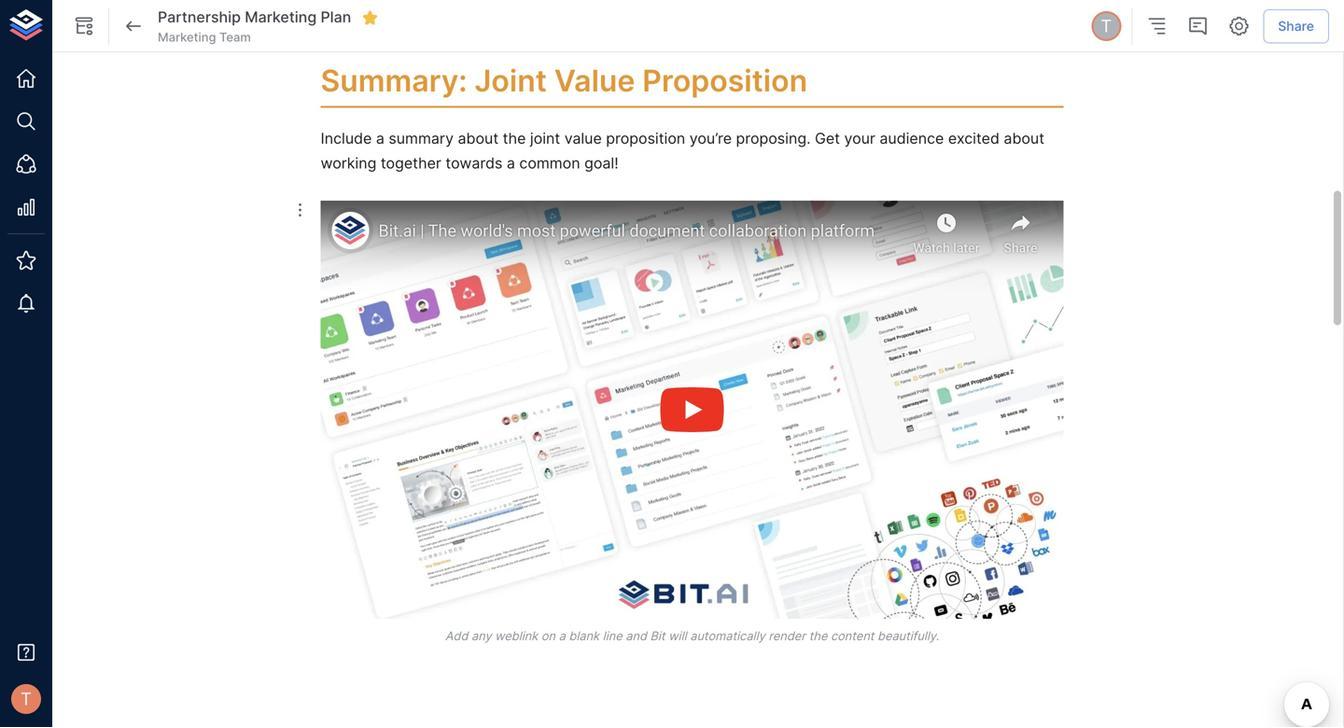 Task type: describe. For each thing, give the bounding box(es) containing it.
summary: joint value proposition
[[321, 62, 808, 98]]

plan
[[321, 8, 351, 26]]

0 vertical spatial a
[[376, 129, 384, 148]]

marketing team
[[158, 30, 251, 44]]

line
[[603, 629, 622, 643]]

table of contents image
[[1146, 15, 1168, 37]]

goal!
[[584, 154, 619, 172]]

settings image
[[1228, 15, 1250, 37]]

1 vertical spatial the
[[809, 629, 827, 643]]

proposing.
[[736, 129, 811, 148]]

2 about from the left
[[1004, 129, 1045, 148]]

get
[[815, 129, 840, 148]]

marketing team link
[[158, 29, 251, 46]]

any
[[471, 629, 492, 643]]

beautifully.
[[878, 629, 939, 643]]

share
[[1278, 18, 1314, 34]]

1 horizontal spatial marketing
[[245, 8, 317, 26]]

1 horizontal spatial t button
[[1089, 8, 1124, 44]]

team
[[219, 30, 251, 44]]

comments image
[[1187, 15, 1209, 37]]

1 vertical spatial t button
[[6, 679, 47, 720]]

2 horizontal spatial a
[[559, 629, 566, 643]]

add
[[445, 629, 468, 643]]

summary:
[[321, 62, 467, 98]]

will
[[669, 629, 687, 643]]

audience
[[880, 129, 944, 148]]

summary
[[389, 129, 454, 148]]

joint
[[475, 62, 547, 98]]

together
[[381, 154, 441, 172]]

value
[[565, 129, 602, 148]]

share button
[[1263, 9, 1329, 43]]

automatically
[[690, 629, 765, 643]]

content
[[831, 629, 874, 643]]

0 horizontal spatial t
[[21, 689, 32, 709]]

partnership marketing plan
[[158, 8, 351, 26]]

remove favorite image
[[362, 9, 378, 26]]

1 vertical spatial marketing
[[158, 30, 216, 44]]



Task type: vqa. For each thing, say whether or not it's contained in the screenshot.
Help image
no



Task type: locate. For each thing, give the bounding box(es) containing it.
1 horizontal spatial about
[[1004, 129, 1045, 148]]

proposition
[[642, 62, 808, 98]]

partnership
[[158, 8, 241, 26]]

a
[[376, 129, 384, 148], [507, 154, 515, 172], [559, 629, 566, 643]]

about right excited
[[1004, 129, 1045, 148]]

1 horizontal spatial a
[[507, 154, 515, 172]]

the
[[503, 129, 526, 148], [809, 629, 827, 643]]

bit
[[650, 629, 665, 643]]

0 horizontal spatial marketing
[[158, 30, 216, 44]]

1 vertical spatial a
[[507, 154, 515, 172]]

about up towards
[[458, 129, 499, 148]]

0 vertical spatial marketing
[[245, 8, 317, 26]]

you're
[[690, 129, 732, 148]]

marketing
[[245, 8, 317, 26], [158, 30, 216, 44]]

marketing down partnership
[[158, 30, 216, 44]]

about
[[458, 129, 499, 148], [1004, 129, 1045, 148]]

show wiki image
[[73, 15, 95, 37]]

common
[[519, 154, 580, 172]]

blank
[[569, 629, 599, 643]]

marketing up 'team'
[[245, 8, 317, 26]]

proposition
[[606, 129, 685, 148]]

the inside "include a summary about the joint value proposition you're proposing. get your audience excited about working together towards a common goal!"
[[503, 129, 526, 148]]

0 vertical spatial t button
[[1089, 8, 1124, 44]]

a right on
[[559, 629, 566, 643]]

the left joint
[[503, 129, 526, 148]]

1 horizontal spatial the
[[809, 629, 827, 643]]

1 about from the left
[[458, 129, 499, 148]]

render
[[769, 629, 806, 643]]

0 horizontal spatial the
[[503, 129, 526, 148]]

1 vertical spatial t
[[21, 689, 32, 709]]

go back image
[[122, 15, 145, 37]]

and
[[626, 629, 647, 643]]

joint
[[530, 129, 560, 148]]

a right 'include'
[[376, 129, 384, 148]]

add any weblink on a blank line and bit will automatically render the content beautifully.
[[445, 629, 939, 643]]

t button
[[1089, 8, 1124, 44], [6, 679, 47, 720]]

0 horizontal spatial a
[[376, 129, 384, 148]]

include
[[321, 129, 372, 148]]

1 horizontal spatial t
[[1101, 16, 1112, 36]]

2 vertical spatial a
[[559, 629, 566, 643]]

0 horizontal spatial about
[[458, 129, 499, 148]]

the right render
[[809, 629, 827, 643]]

weblink
[[495, 629, 538, 643]]

a right towards
[[507, 154, 515, 172]]

towards
[[446, 154, 503, 172]]

t
[[1101, 16, 1112, 36], [21, 689, 32, 709]]

working
[[321, 154, 376, 172]]

0 vertical spatial t
[[1101, 16, 1112, 36]]

include a summary about the joint value proposition you're proposing. get your audience excited about working together towards a common goal!
[[321, 129, 1049, 172]]

value
[[554, 62, 635, 98]]

excited
[[948, 129, 1000, 148]]

0 horizontal spatial t button
[[6, 679, 47, 720]]

on
[[541, 629, 555, 643]]

your
[[844, 129, 876, 148]]

0 vertical spatial the
[[503, 129, 526, 148]]



